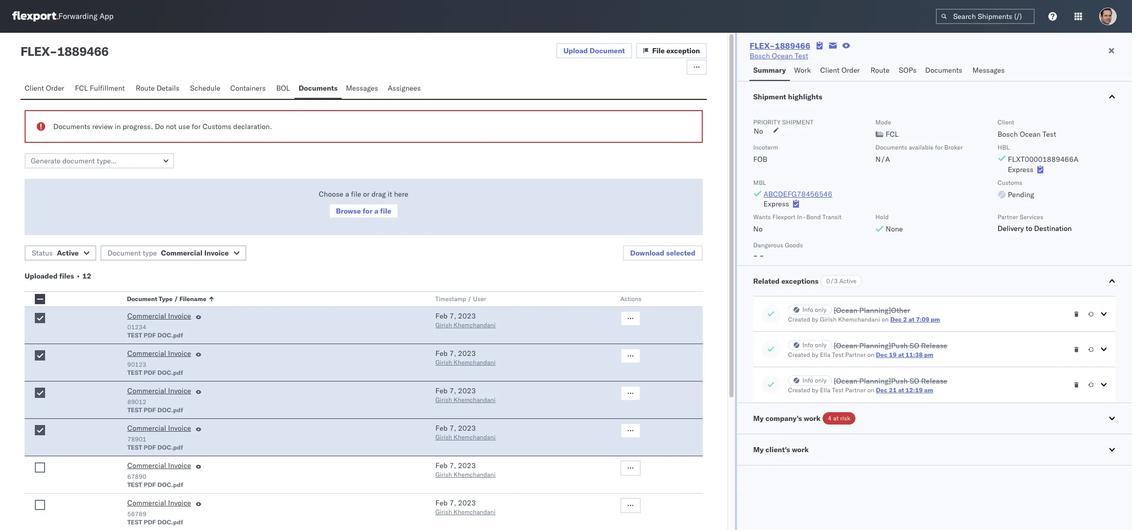Task type: locate. For each thing, give the bounding box(es) containing it.
bosch up hbl
[[998, 130, 1019, 139]]

only up created by ella test partner on dec 21 at 12:19 am
[[815, 377, 827, 384]]

3 doc.pdf from the top
[[158, 406, 183, 414]]

1 vertical spatial on
[[868, 351, 875, 359]]

work for my client's work
[[792, 445, 809, 454]]

1 vertical spatial client order
[[25, 84, 64, 93]]

feb 7, 2023 girish khemchandani for 56789
[[436, 499, 496, 516]]

test down 01234
[[127, 332, 142, 339]]

on for dec 19 at 11:38 pm
[[868, 351, 875, 359]]

test up flxt00001889466a
[[1043, 130, 1057, 139]]

invoice for 78901
[[168, 424, 191, 433]]

[ocean
[[834, 306, 858, 315], [834, 341, 858, 350], [834, 377, 858, 386]]

feb for 01234
[[436, 312, 448, 321]]

5 pdf from the top
[[144, 481, 156, 489]]

1 vertical spatial pm
[[925, 351, 934, 359]]

my for my client's work
[[754, 445, 764, 454]]

7, for 78901
[[450, 424, 456, 433]]

0 vertical spatial dec
[[891, 316, 902, 323]]

test inside bosch ocean test link
[[795, 51, 809, 60]]

0 horizontal spatial active
[[57, 249, 79, 258]]

created for created by ella test partner on dec 19 at 11:38 pm
[[789, 351, 811, 359]]

documents button up shipment highlights button
[[922, 61, 969, 81]]

test pdf doc.pdf for 78901
[[127, 444, 183, 452]]

3 only from the top
[[815, 377, 827, 384]]

schedule
[[190, 84, 221, 93]]

active right 0/3
[[840, 277, 857, 285]]

1 vertical spatial my
[[754, 445, 764, 454]]

pm right 7:09
[[931, 316, 941, 323]]

0 horizontal spatial -
[[50, 44, 57, 59]]

commercial invoice link down 90123
[[127, 386, 191, 398]]

commercial invoice link for 78901
[[127, 423, 191, 436]]

6 2023 from the top
[[458, 499, 476, 508]]

1 vertical spatial by
[[812, 351, 819, 359]]

5 commercial invoice link from the top
[[127, 461, 191, 473]]

work inside button
[[792, 445, 809, 454]]

5 commercial invoice from the top
[[127, 461, 191, 471]]

2 [ocean from the top
[[834, 341, 858, 350]]

1 vertical spatial bosch
[[998, 130, 1019, 139]]

0 horizontal spatial /
[[175, 295, 178, 303]]

planning]push up 21
[[860, 377, 908, 386]]

test pdf doc.pdf
[[127, 332, 183, 339], [127, 369, 183, 377], [127, 406, 183, 414], [127, 444, 183, 452], [127, 481, 183, 489], [127, 519, 183, 526]]

2 vertical spatial by
[[812, 386, 819, 394]]

order down flex - 1889466 in the top of the page
[[46, 84, 64, 93]]

on left 21
[[868, 386, 875, 394]]

feb 7, 2023 girish khemchandani for 78901
[[436, 424, 496, 441]]

1 vertical spatial for
[[936, 144, 943, 151]]

fcl for fcl fulfillment
[[75, 84, 88, 93]]

1 created from the top
[[789, 316, 811, 323]]

2 vertical spatial document
[[127, 295, 158, 303]]

4 commercial invoice from the top
[[127, 424, 191, 433]]

client order right work button
[[821, 66, 860, 75]]

uploaded files ∙ 12
[[25, 272, 91, 281]]

0 vertical spatial messages
[[973, 66, 1005, 75]]

1 pdf from the top
[[144, 332, 156, 339]]

0 vertical spatial my
[[754, 414, 764, 423]]

4 doc.pdf from the top
[[158, 444, 183, 452]]

so up 12:19
[[910, 377, 920, 386]]

1 so from the top
[[910, 341, 920, 350]]

3 feb from the top
[[436, 386, 448, 396]]

test for 67890
[[127, 481, 142, 489]]

[ocean up created by ella test partner on dec 21 at 12:19 am
[[834, 377, 858, 386]]

0 vertical spatial client
[[821, 66, 840, 75]]

2 planning]push from the top
[[860, 377, 908, 386]]

created
[[789, 316, 811, 323], [789, 351, 811, 359], [789, 386, 811, 394]]

test pdf doc.pdf down 01234
[[127, 332, 183, 339]]

1 vertical spatial active
[[840, 277, 857, 285]]

3 feb 7, 2023 girish khemchandani from the top
[[436, 386, 496, 404]]

3 [ocean from the top
[[834, 377, 858, 386]]

dec
[[891, 316, 902, 323], [877, 351, 888, 359], [877, 386, 888, 394]]

test pdf doc.pdf down 89012 in the bottom left of the page
[[127, 406, 183, 414]]

1 horizontal spatial client
[[821, 66, 840, 75]]

browse for a file
[[336, 207, 392, 216]]

2 test pdf doc.pdf from the top
[[127, 369, 183, 377]]

invoice for 56789
[[168, 499, 191, 508]]

file
[[351, 190, 361, 199], [380, 207, 392, 216]]

test pdf doc.pdf down 78901
[[127, 444, 183, 452]]

a down the drag
[[375, 207, 379, 216]]

1 vertical spatial so
[[910, 377, 920, 386]]

khemchandani
[[839, 316, 881, 323], [454, 321, 496, 329], [454, 359, 496, 366], [454, 396, 496, 404], [454, 434, 496, 441], [454, 471, 496, 479], [454, 508, 496, 516]]

documents up n/a
[[876, 144, 908, 151]]

test inside client bosch ocean test incoterm fob
[[1043, 130, 1057, 139]]

client down flex at the left top of the page
[[25, 84, 44, 93]]

0 vertical spatial created
[[789, 316, 811, 323]]

0/3 active
[[827, 277, 857, 285]]

commercial invoice link for 89012
[[127, 386, 191, 398]]

3 by from the top
[[812, 386, 819, 394]]

2 only from the top
[[815, 341, 827, 349]]

doc.pdf for 89012
[[158, 406, 183, 414]]

am
[[925, 386, 934, 394]]

khemchandani for 78901
[[454, 434, 496, 441]]

at right 4
[[834, 414, 839, 422]]

active for 0/3 active
[[840, 277, 857, 285]]

invoice
[[204, 249, 229, 258], [168, 312, 191, 321], [168, 349, 191, 358], [168, 386, 191, 396], [168, 424, 191, 433], [168, 461, 191, 471], [168, 499, 191, 508]]

bosch ocean test
[[750, 51, 809, 60]]

ella up created by ella test partner on dec 21 at 12:19 am
[[820, 351, 831, 359]]

1 vertical spatial client
[[25, 84, 44, 93]]

a right choose
[[345, 190, 349, 199]]

4
[[828, 414, 832, 422]]

0 vertical spatial only
[[815, 306, 827, 313]]

1 horizontal spatial messages button
[[969, 61, 1011, 81]]

1 horizontal spatial fcl
[[886, 130, 899, 139]]

6 test pdf doc.pdf from the top
[[127, 519, 183, 526]]

dec for 21
[[877, 386, 888, 394]]

2 vertical spatial dec
[[877, 386, 888, 394]]

route inside button
[[871, 66, 890, 75]]

1 planning]push from the top
[[860, 341, 908, 350]]

6 doc.pdf from the top
[[158, 519, 183, 526]]

4 7, from the top
[[450, 424, 456, 433]]

commercial for 56789
[[127, 499, 166, 508]]

priority
[[754, 118, 781, 126]]

so for 11:38
[[910, 341, 920, 350]]

0 vertical spatial on
[[882, 316, 889, 323]]

1889466 up bosch ocean test
[[775, 40, 811, 51]]

type
[[159, 295, 173, 303]]

pm right 11:38
[[925, 351, 934, 359]]

1 by from the top
[[812, 316, 819, 323]]

1 feb from the top
[[436, 312, 448, 321]]

[ocean planning]push so release up 19
[[834, 341, 948, 350]]

[ocean planning]other
[[834, 306, 911, 315]]

1 vertical spatial planning]push
[[860, 377, 908, 386]]

5 feb 7, 2023 girish khemchandani from the top
[[436, 461, 496, 479]]

0 vertical spatial fcl
[[75, 84, 88, 93]]

0 vertical spatial for
[[192, 122, 201, 131]]

1 doc.pdf from the top
[[158, 332, 183, 339]]

3 created from the top
[[789, 386, 811, 394]]

1 vertical spatial document
[[107, 249, 141, 258]]

0 vertical spatial no
[[754, 127, 764, 136]]

fcl down the mode
[[886, 130, 899, 139]]

test for 90123
[[127, 369, 142, 377]]

2 horizontal spatial for
[[936, 144, 943, 151]]

test pdf doc.pdf for 90123
[[127, 369, 183, 377]]

6 commercial invoice link from the top
[[127, 498, 191, 511]]

0 vertical spatial work
[[804, 414, 821, 423]]

2 horizontal spatial client
[[998, 118, 1015, 126]]

order left "route" button
[[842, 66, 860, 75]]

customs up pending
[[998, 179, 1023, 187]]

test pdf doc.pdf down the 56789
[[127, 519, 183, 526]]

feb 7, 2023 girish khemchandani for 90123
[[436, 349, 496, 366]]

commercial invoice link down 78901
[[127, 461, 191, 473]]

on down planning]other
[[882, 316, 889, 323]]

work
[[795, 66, 812, 75]]

0 vertical spatial info only
[[803, 306, 827, 313]]

info for created by ella test partner on dec 19 at 11:38 pm
[[803, 341, 814, 349]]

test pdf doc.pdf for 89012
[[127, 406, 183, 414]]

by
[[812, 316, 819, 323], [812, 351, 819, 359], [812, 386, 819, 394]]

2 feb from the top
[[436, 349, 448, 358]]

1 horizontal spatial route
[[871, 66, 890, 75]]

2 pdf from the top
[[144, 369, 156, 377]]

2 vertical spatial for
[[363, 207, 373, 216]]

5 test pdf doc.pdf from the top
[[127, 481, 183, 489]]

test for created by ella test partner on dec 19 at 11:38 pm
[[833, 351, 844, 359]]

at right 21
[[899, 386, 905, 394]]

available
[[909, 144, 934, 151]]

download selected button
[[623, 246, 703, 261]]

type
[[143, 249, 157, 258]]

2023 for 89012
[[458, 386, 476, 396]]

1 horizontal spatial bosch
[[998, 130, 1019, 139]]

5 2023 from the top
[[458, 461, 476, 471]]

1 vertical spatial a
[[375, 207, 379, 216]]

90123
[[127, 361, 146, 369]]

documents button right bol
[[295, 79, 342, 99]]

express down flxt00001889466a
[[1009, 165, 1034, 174]]

test down the 56789
[[127, 519, 142, 526]]

commercial invoice link down 67890
[[127, 498, 191, 511]]

no down wants
[[754, 225, 763, 234]]

2 vertical spatial created
[[789, 386, 811, 394]]

commercial invoice up the 56789
[[127, 499, 191, 508]]

2 created from the top
[[789, 351, 811, 359]]

goods
[[785, 241, 803, 249]]

0 horizontal spatial messages
[[346, 84, 378, 93]]

bosch
[[750, 51, 770, 60], [998, 130, 1019, 139]]

1 vertical spatial file
[[380, 207, 392, 216]]

work button
[[791, 61, 817, 81]]

invoice for 90123
[[168, 349, 191, 358]]

4 at risk
[[828, 414, 851, 422]]

upload document button
[[557, 43, 633, 58]]

1 release from the top
[[922, 341, 948, 350]]

express up flexport
[[764, 199, 790, 209]]

route left details
[[136, 84, 155, 93]]

0 vertical spatial partner
[[998, 213, 1019, 221]]

test down 90123
[[127, 369, 142, 377]]

girish for 56789
[[436, 508, 452, 516]]

3 pdf from the top
[[144, 406, 156, 414]]

my for my company's work
[[754, 414, 764, 423]]

3 test from the top
[[127, 406, 142, 414]]

browse
[[336, 207, 361, 216]]

commercial invoice link for 56789
[[127, 498, 191, 511]]

2 feb 7, 2023 girish khemchandani from the top
[[436, 349, 496, 366]]

test pdf doc.pdf down 90123
[[127, 369, 183, 377]]

2 info from the top
[[803, 341, 814, 349]]

1 horizontal spatial client order button
[[817, 61, 867, 81]]

so up 11:38
[[910, 341, 920, 350]]

3 commercial invoice from the top
[[127, 386, 191, 396]]

bosch inside client bosch ocean test incoterm fob
[[998, 130, 1019, 139]]

document
[[590, 46, 625, 55], [107, 249, 141, 258], [127, 295, 158, 303]]

active
[[57, 249, 79, 258], [840, 277, 857, 285]]

1 vertical spatial ocean
[[1020, 130, 1041, 139]]

0 vertical spatial order
[[842, 66, 860, 75]]

express for hbl
[[1009, 165, 1034, 174]]

my
[[754, 414, 764, 423], [754, 445, 764, 454]]

3 test pdf doc.pdf from the top
[[127, 406, 183, 414]]

planning]push up 19
[[860, 341, 908, 350]]

commercial invoice down type
[[127, 312, 191, 321]]

6 pdf from the top
[[144, 519, 156, 526]]

shipment
[[783, 118, 814, 126]]

[ocean up created by girish khemchandani on dec 2 at 7:09 pm
[[834, 306, 858, 315]]

1 horizontal spatial for
[[363, 207, 373, 216]]

dec 19 at 11:38 pm button
[[877, 351, 934, 359]]

documents
[[926, 66, 963, 75], [299, 84, 338, 93], [53, 122, 90, 131], [876, 144, 908, 151]]

1 [ocean planning]push so release from the top
[[834, 341, 948, 350]]

bosch ocean test link
[[750, 51, 809, 61]]

client up hbl
[[998, 118, 1015, 126]]

release up 11:38
[[922, 341, 948, 350]]

0 horizontal spatial messages button
[[342, 79, 384, 99]]

info only up created by ella test partner on dec 19 at 11:38 pm
[[803, 341, 827, 349]]

girish
[[820, 316, 837, 323], [436, 321, 452, 329], [436, 359, 452, 366], [436, 396, 452, 404], [436, 434, 452, 441], [436, 471, 452, 479], [436, 508, 452, 516]]

partner up risk
[[846, 386, 866, 394]]

2 my from the top
[[754, 445, 764, 454]]

pdf down 89012 in the bottom left of the page
[[144, 406, 156, 414]]

2 ella from the top
[[820, 386, 831, 394]]

6 feb from the top
[[436, 499, 448, 508]]

3 7, from the top
[[450, 386, 456, 396]]

commercial invoice for 78901
[[127, 424, 191, 433]]

6 test from the top
[[127, 519, 142, 526]]

0 horizontal spatial fcl
[[75, 84, 88, 93]]

my inside button
[[754, 445, 764, 454]]

1 horizontal spatial order
[[842, 66, 860, 75]]

2 2023 from the top
[[458, 349, 476, 358]]

1 info only from the top
[[803, 306, 827, 313]]

1 7, from the top
[[450, 312, 456, 321]]

feb 7, 2023 girish khemchandani for 89012
[[436, 386, 496, 404]]

document for document type / filename
[[127, 295, 158, 303]]

2 / from the left
[[468, 295, 472, 303]]

route
[[871, 66, 890, 75], [136, 84, 155, 93]]

feb
[[436, 312, 448, 321], [436, 349, 448, 358], [436, 386, 448, 396], [436, 424, 448, 433], [436, 461, 448, 471], [436, 499, 448, 508]]

4 pdf from the top
[[144, 444, 156, 452]]

4 commercial invoice link from the top
[[127, 423, 191, 436]]

1 2023 from the top
[[458, 312, 476, 321]]

download selected
[[631, 249, 696, 258]]

/ left user
[[468, 295, 472, 303]]

route inside button
[[136, 84, 155, 93]]

pdf down 01234
[[144, 332, 156, 339]]

commercial for 78901
[[127, 424, 166, 433]]

1 vertical spatial only
[[815, 341, 827, 349]]

status active
[[32, 249, 79, 258]]

pending
[[1009, 190, 1035, 199]]

4 test from the top
[[127, 444, 142, 452]]

2 vertical spatial [ocean
[[834, 377, 858, 386]]

2 so from the top
[[910, 377, 920, 386]]

on
[[882, 316, 889, 323], [868, 351, 875, 359], [868, 386, 875, 394]]

commercial up 01234
[[127, 312, 166, 321]]

2 vertical spatial client
[[998, 118, 1015, 126]]

commercial up 78901
[[127, 424, 166, 433]]

commercial invoice link down type
[[127, 311, 191, 323]]

documents inside documents available for broker n/a
[[876, 144, 908, 151]]

no inside "wants flexport in-bond transit no"
[[754, 225, 763, 234]]

dec left 21
[[877, 386, 888, 394]]

pm
[[931, 316, 941, 323], [925, 351, 934, 359]]

work left 4
[[804, 414, 821, 423]]

ella for created by ella test partner on dec 21 at 12:19 am
[[820, 386, 831, 394]]

1 commercial invoice from the top
[[127, 312, 191, 321]]

by for created by girish khemchandani on dec 2 at 7:09 pm
[[812, 316, 819, 323]]

0 vertical spatial info
[[803, 306, 814, 313]]

for down or
[[363, 207, 373, 216]]

test for 56789
[[127, 519, 142, 526]]

0 vertical spatial ocean
[[772, 51, 793, 60]]

timestamp
[[436, 295, 467, 303]]

document type / filename button
[[125, 293, 415, 303]]

client order button
[[817, 61, 867, 81], [21, 79, 71, 99]]

1 only from the top
[[815, 306, 827, 313]]

work for my company's work
[[804, 414, 821, 423]]

1 vertical spatial release
[[922, 377, 948, 386]]

file exception
[[653, 46, 700, 55]]

1 horizontal spatial ocean
[[1020, 130, 1041, 139]]

commercial invoice up 67890
[[127, 461, 191, 471]]

4 2023 from the top
[[458, 424, 476, 433]]

1 vertical spatial info
[[803, 341, 814, 349]]

3 info from the top
[[803, 377, 814, 384]]

3 commercial invoice link from the top
[[127, 386, 191, 398]]

1 vertical spatial info only
[[803, 341, 827, 349]]

2 vertical spatial info only
[[803, 377, 827, 384]]

commercial up 67890
[[127, 461, 166, 471]]

1 horizontal spatial /
[[468, 295, 472, 303]]

3 info only from the top
[[803, 377, 827, 384]]

files
[[59, 272, 74, 281]]

for inside browse for a file button
[[363, 207, 373, 216]]

2023 for 78901
[[458, 424, 476, 433]]

n/a
[[876, 155, 891, 164]]

my left client's
[[754, 445, 764, 454]]

test down 67890
[[127, 481, 142, 489]]

test up work
[[795, 51, 809, 60]]

6 commercial invoice from the top
[[127, 499, 191, 508]]

summary
[[754, 66, 786, 75]]

file down it
[[380, 207, 392, 216]]

created for created by ella test partner on dec 21 at 12:19 am
[[789, 386, 811, 394]]

1 ella from the top
[[820, 351, 831, 359]]

partner up delivery
[[998, 213, 1019, 221]]

commercial invoice link down 89012 in the bottom left of the page
[[127, 423, 191, 436]]

1 horizontal spatial a
[[375, 207, 379, 216]]

feb 7, 2023 girish khemchandani for 67890
[[436, 461, 496, 479]]

1 vertical spatial [ocean planning]push so release
[[834, 377, 948, 386]]

client order down flex at the left top of the page
[[25, 84, 64, 93]]

bol button
[[272, 79, 295, 99]]

related
[[754, 277, 780, 286]]

khemchandani for 89012
[[454, 396, 496, 404]]

commercial invoice link for 90123
[[127, 349, 191, 361]]

5 doc.pdf from the top
[[158, 481, 183, 489]]

1 vertical spatial route
[[136, 84, 155, 93]]

order
[[842, 66, 860, 75], [46, 84, 64, 93]]

client's
[[766, 445, 791, 454]]

1 / from the left
[[175, 295, 178, 303]]

pdf down 67890
[[144, 481, 156, 489]]

0 vertical spatial customs
[[203, 122, 231, 131]]

3 2023 from the top
[[458, 386, 476, 396]]

2 commercial invoice link from the top
[[127, 349, 191, 361]]

commercial invoice up 78901
[[127, 424, 191, 433]]

at right 19
[[899, 351, 905, 359]]

ocean
[[772, 51, 793, 60], [1020, 130, 1041, 139]]

planning]push
[[860, 341, 908, 350], [860, 377, 908, 386]]

2 by from the top
[[812, 351, 819, 359]]

0 horizontal spatial express
[[764, 199, 790, 209]]

0 vertical spatial route
[[871, 66, 890, 75]]

invoice for 89012
[[168, 386, 191, 396]]

1 vertical spatial customs
[[998, 179, 1023, 187]]

0 horizontal spatial a
[[345, 190, 349, 199]]

0 vertical spatial [ocean planning]push so release
[[834, 341, 948, 350]]

test up created by ella test partner on dec 21 at 12:19 am
[[833, 351, 844, 359]]

customs right use
[[203, 122, 231, 131]]

feb 7, 2023 girish khemchandani for 01234
[[436, 312, 496, 329]]

1 vertical spatial messages
[[346, 84, 378, 93]]

highlights
[[788, 92, 823, 101]]

only up created by ella test partner on dec 19 at 11:38 pm
[[815, 341, 827, 349]]

1 horizontal spatial -
[[754, 251, 758, 260]]

pdf down the 56789
[[144, 519, 156, 526]]

fcl left fulfillment
[[75, 84, 88, 93]]

for inside documents available for broker n/a
[[936, 144, 943, 151]]

0 vertical spatial client order
[[821, 66, 860, 75]]

only down 0/3
[[815, 306, 827, 313]]

6 feb 7, 2023 girish khemchandani from the top
[[436, 499, 496, 516]]

info only down exceptions
[[803, 306, 827, 313]]

None checkbox
[[35, 351, 45, 361], [35, 388, 45, 398], [35, 425, 45, 436], [35, 463, 45, 473], [35, 500, 45, 511], [35, 351, 45, 361], [35, 388, 45, 398], [35, 425, 45, 436], [35, 463, 45, 473], [35, 500, 45, 511]]

4 test pdf doc.pdf from the top
[[127, 444, 183, 452]]

2 commercial invoice from the top
[[127, 349, 191, 358]]

1 vertical spatial [ocean
[[834, 341, 858, 350]]

no
[[754, 127, 764, 136], [754, 225, 763, 234]]

1 feb 7, 2023 girish khemchandani from the top
[[436, 312, 496, 329]]

partner
[[998, 213, 1019, 221], [846, 351, 866, 359], [846, 386, 866, 394]]

2 vertical spatial only
[[815, 377, 827, 384]]

work right client's
[[792, 445, 809, 454]]

ocean down flex-1889466
[[772, 51, 793, 60]]

None checkbox
[[35, 294, 45, 304], [35, 313, 45, 323], [35, 294, 45, 304], [35, 313, 45, 323]]

5 test from the top
[[127, 481, 142, 489]]

1 horizontal spatial active
[[840, 277, 857, 285]]

2 test from the top
[[127, 369, 142, 377]]

dec 21 at 12:19 am button
[[877, 386, 934, 394]]

4 feb 7, 2023 girish khemchandani from the top
[[436, 424, 496, 441]]

flex-
[[750, 40, 775, 51]]

6 7, from the top
[[450, 499, 456, 508]]

[ocean up created by ella test partner on dec 19 at 11:38 pm
[[834, 341, 858, 350]]

invoice for 01234
[[168, 312, 191, 321]]

78901
[[127, 436, 146, 443]]

pdf
[[144, 332, 156, 339], [144, 369, 156, 377], [144, 406, 156, 414], [144, 444, 156, 452], [144, 481, 156, 489], [144, 519, 156, 526]]

khemchandani for 56789
[[454, 508, 496, 516]]

1 vertical spatial fcl
[[886, 130, 899, 139]]

khemchandani for 90123
[[454, 359, 496, 366]]

2 vertical spatial on
[[868, 386, 875, 394]]

test pdf doc.pdf down 67890
[[127, 481, 183, 489]]

commercial for 90123
[[127, 349, 166, 358]]

so
[[910, 341, 920, 350], [910, 377, 920, 386]]

express
[[1009, 165, 1034, 174], [764, 199, 790, 209]]

2023 for 56789
[[458, 499, 476, 508]]

1 vertical spatial express
[[764, 199, 790, 209]]

1889466 down forwarding app
[[57, 44, 109, 59]]

2 [ocean planning]push so release from the top
[[834, 377, 948, 386]]

7, for 90123
[[450, 349, 456, 358]]

0 vertical spatial by
[[812, 316, 819, 323]]

partner up created by ella test partner on dec 21 at 12:19 am
[[846, 351, 866, 359]]

pdf for 90123
[[144, 369, 156, 377]]

here
[[394, 190, 409, 199]]

0 vertical spatial active
[[57, 249, 79, 258]]

ocean inside bosch ocean test link
[[772, 51, 793, 60]]

dangerous goods - -
[[754, 241, 803, 260]]

by for created by ella test partner on dec 21 at 12:19 am
[[812, 386, 819, 394]]

0 horizontal spatial ocean
[[772, 51, 793, 60]]

2 doc.pdf from the top
[[158, 369, 183, 377]]

0 horizontal spatial customs
[[203, 122, 231, 131]]

1 commercial invoice link from the top
[[127, 311, 191, 323]]

documents available for broker n/a
[[876, 144, 963, 164]]

1 test pdf doc.pdf from the top
[[127, 332, 183, 339]]

ocean up flxt00001889466a
[[1020, 130, 1041, 139]]

choose
[[319, 190, 344, 199]]

my left "company's"
[[754, 414, 764, 423]]

khemchandani for 01234
[[454, 321, 496, 329]]

∙
[[76, 272, 81, 281]]

4 feb from the top
[[436, 424, 448, 433]]

2 release from the top
[[922, 377, 948, 386]]

file exception button
[[637, 43, 707, 58], [637, 43, 707, 58]]

client order button down flex at the left top of the page
[[21, 79, 71, 99]]

pdf down 90123
[[144, 369, 156, 377]]

1 test from the top
[[127, 332, 142, 339]]

test down 89012 in the bottom left of the page
[[127, 406, 142, 414]]

pdf for 89012
[[144, 406, 156, 414]]

0 horizontal spatial documents button
[[295, 79, 342, 99]]

fcl inside button
[[75, 84, 88, 93]]

commercial invoice up 89012 in the bottom left of the page
[[127, 386, 191, 396]]

only for created by girish khemchandani on dec 2 at 7:09 pm
[[815, 306, 827, 313]]

2 info only from the top
[[803, 341, 827, 349]]

5 7, from the top
[[450, 461, 456, 471]]

to
[[1026, 224, 1033, 233]]

1 [ocean from the top
[[834, 306, 858, 315]]

release for am
[[922, 377, 948, 386]]

documents right bol button
[[299, 84, 338, 93]]

document for document type commercial invoice
[[107, 249, 141, 258]]

commercial right type
[[161, 249, 203, 258]]

client inside client bosch ocean test incoterm fob
[[998, 118, 1015, 126]]

1 vertical spatial no
[[754, 225, 763, 234]]

client order button right work
[[817, 61, 867, 81]]

ella for created by ella test partner on dec 19 at 11:38 pm
[[820, 351, 831, 359]]

release up am
[[922, 377, 948, 386]]

for right use
[[192, 122, 201, 131]]

5 feb from the top
[[436, 461, 448, 471]]

1 horizontal spatial messages
[[973, 66, 1005, 75]]

route left "sops"
[[871, 66, 890, 75]]

feb for 90123
[[436, 349, 448, 358]]

1 info from the top
[[803, 306, 814, 313]]

sops button
[[895, 61, 922, 81]]

0 vertical spatial [ocean
[[834, 306, 858, 315]]

1 my from the top
[[754, 414, 764, 423]]

0 horizontal spatial client
[[25, 84, 44, 93]]

at
[[909, 316, 915, 323], [899, 351, 905, 359], [899, 386, 905, 394], [834, 414, 839, 422]]

2 7, from the top
[[450, 349, 456, 358]]

pdf down 78901
[[144, 444, 156, 452]]

no down priority
[[754, 127, 764, 136]]

on left 19
[[868, 351, 875, 359]]

commercial invoice link
[[127, 311, 191, 323], [127, 349, 191, 361], [127, 386, 191, 398], [127, 423, 191, 436], [127, 461, 191, 473], [127, 498, 191, 511]]

0 horizontal spatial route
[[136, 84, 155, 93]]



Task type: vqa. For each thing, say whether or not it's contained in the screenshot.
Forwarding App link at the left
yes



Task type: describe. For each thing, give the bounding box(es) containing it.
partner for dec 19 at 11:38 pm
[[846, 351, 866, 359]]

download
[[631, 249, 665, 258]]

shipment highlights
[[754, 92, 823, 101]]

info only for created by girish khemchandani on dec 2 at 7:09 pm
[[803, 306, 827, 313]]

active for status active
[[57, 249, 79, 258]]

route button
[[867, 61, 895, 81]]

Search Shipments (/) text field
[[936, 9, 1035, 24]]

01234
[[127, 323, 146, 331]]

commercial for 67890
[[127, 461, 166, 471]]

planning]push for 21
[[860, 377, 908, 386]]

commercial invoice link for 67890
[[127, 461, 191, 473]]

route details
[[136, 84, 180, 93]]

feb for 67890
[[436, 461, 448, 471]]

test pdf doc.pdf for 56789
[[127, 519, 183, 526]]

at right 2
[[909, 316, 915, 323]]

feb for 89012
[[436, 386, 448, 396]]

test for 78901
[[127, 444, 142, 452]]

express for mbl
[[764, 199, 790, 209]]

sops
[[899, 66, 917, 75]]

doc.pdf for 67890
[[158, 481, 183, 489]]

uploaded
[[25, 272, 58, 281]]

[ocean for dec 2 at 7:09 pm
[[834, 306, 858, 315]]

7, for 56789
[[450, 499, 456, 508]]

girish for 78901
[[436, 434, 452, 441]]

file inside button
[[380, 207, 392, 216]]

client bosch ocean test incoterm fob
[[754, 118, 1057, 164]]

route for route
[[871, 66, 890, 75]]

order for the leftmost client order button
[[46, 84, 64, 93]]

flexport
[[773, 213, 796, 221]]

partner services delivery to destination
[[998, 213, 1072, 233]]

forwarding app link
[[12, 11, 114, 22]]

test for created by ella test partner on dec 21 at 12:19 am
[[833, 386, 844, 394]]

7, for 67890
[[450, 461, 456, 471]]

[ocean planning]push so release for 21
[[834, 377, 948, 386]]

2023 for 67890
[[458, 461, 476, 471]]

0/3
[[827, 277, 838, 285]]

timestamp / user
[[436, 295, 487, 303]]

19
[[890, 351, 897, 359]]

1 horizontal spatial customs
[[998, 179, 1023, 187]]

mode
[[876, 118, 892, 126]]

document type commercial invoice
[[107, 249, 229, 258]]

0 horizontal spatial client order
[[25, 84, 64, 93]]

12:19
[[906, 386, 923, 394]]

bond
[[807, 213, 821, 221]]

fcl for fcl
[[886, 130, 899, 139]]

doc.pdf for 90123
[[158, 369, 183, 377]]

priority shipment
[[754, 118, 814, 126]]

documents left the review
[[53, 122, 90, 131]]

flex
[[21, 44, 50, 59]]

pdf for 56789
[[144, 519, 156, 526]]

app
[[100, 12, 114, 21]]

partner for dec 21 at 12:19 am
[[846, 386, 866, 394]]

feb for 56789
[[436, 499, 448, 508]]

summary button
[[750, 61, 791, 81]]

girish for 67890
[[436, 471, 452, 479]]

11:38
[[906, 351, 923, 359]]

by for created by ella test partner on dec 19 at 11:38 pm
[[812, 351, 819, 359]]

transit
[[823, 213, 842, 221]]

0 vertical spatial pm
[[931, 316, 941, 323]]

commercial invoice for 01234
[[127, 312, 191, 321]]

test for 01234
[[127, 332, 142, 339]]

0 horizontal spatial client order button
[[21, 79, 71, 99]]

mbl
[[754, 179, 767, 187]]

info only for created by ella test partner on dec 21 at 12:19 am
[[803, 377, 827, 384]]

1 horizontal spatial 1889466
[[775, 40, 811, 51]]

details
[[157, 84, 180, 93]]

schedule button
[[186, 79, 226, 99]]

[ocean planning]push so release for 19
[[834, 341, 948, 350]]

pdf for 78901
[[144, 444, 156, 452]]

containers button
[[226, 79, 272, 99]]

2023 for 90123
[[458, 349, 476, 358]]

my client's work button
[[737, 434, 1133, 465]]

7, for 01234
[[450, 312, 456, 321]]

my client's work
[[754, 445, 809, 454]]

my company's work
[[754, 414, 821, 423]]

hold
[[876, 213, 889, 221]]

created by ella test partner on dec 21 at 12:19 am
[[789, 386, 934, 394]]

documents up shipment highlights button
[[926, 66, 963, 75]]

shipment highlights button
[[737, 82, 1133, 112]]

shipment
[[754, 92, 787, 101]]

planning]push for 19
[[860, 341, 908, 350]]

browse for a file button
[[329, 203, 399, 219]]

0 vertical spatial file
[[351, 190, 361, 199]]

flex-1889466 link
[[750, 40, 811, 51]]

1 horizontal spatial client order
[[821, 66, 860, 75]]

forwarding app
[[58, 12, 114, 21]]

commercial invoice for 89012
[[127, 386, 191, 396]]

dec for 19
[[877, 351, 888, 359]]

abcdefg78456546 button
[[764, 190, 833, 199]]

user
[[474, 295, 487, 303]]

fcl fulfillment
[[75, 84, 125, 93]]

test for 89012
[[127, 406, 142, 414]]

56789
[[127, 511, 146, 518]]

0 vertical spatial bosch
[[750, 51, 770, 60]]

commercial invoice link for 01234
[[127, 311, 191, 323]]

upload document
[[564, 46, 625, 55]]

do
[[155, 122, 164, 131]]

invoice for 67890
[[168, 461, 191, 471]]

21
[[890, 386, 897, 394]]

wants
[[754, 213, 771, 221]]

declaration.
[[233, 122, 272, 131]]

ocean inside client bosch ocean test incoterm fob
[[1020, 130, 1041, 139]]

exceptions
[[782, 277, 819, 286]]

doc.pdf for 01234
[[158, 332, 183, 339]]

info for created by girish khemchandani on dec 2 at 7:09 pm
[[803, 306, 814, 313]]

delivery
[[998, 224, 1025, 233]]

abcdefg78456546
[[764, 190, 833, 199]]

0 vertical spatial document
[[590, 46, 625, 55]]

khemchandani for 67890
[[454, 471, 496, 479]]

upload
[[564, 46, 588, 55]]

company's
[[766, 414, 802, 423]]

created by ella test partner on dec 19 at 11:38 pm
[[789, 351, 934, 359]]

1 horizontal spatial documents button
[[922, 61, 969, 81]]

a inside button
[[375, 207, 379, 216]]

services
[[1020, 213, 1044, 221]]

dec 2 at 7:09 pm button
[[891, 316, 941, 323]]

feb for 78901
[[436, 424, 448, 433]]

route details button
[[132, 79, 186, 99]]

partner inside partner services delivery to destination
[[998, 213, 1019, 221]]

related exceptions
[[754, 277, 819, 286]]

release for pm
[[922, 341, 948, 350]]

67890
[[127, 473, 146, 481]]

[ocean for dec 19 at 11:38 pm
[[834, 341, 858, 350]]

commercial for 89012
[[127, 386, 166, 396]]

timestamp / user button
[[434, 293, 600, 303]]

created by girish khemchandani on dec 2 at 7:09 pm
[[789, 316, 941, 323]]

commercial invoice for 67890
[[127, 461, 191, 471]]

on for dec 21 at 12:19 am
[[868, 386, 875, 394]]

info for created by ella test partner on dec 21 at 12:19 am
[[803, 377, 814, 384]]

only for created by ella test partner on dec 19 at 11:38 pm
[[815, 341, 827, 349]]

0 vertical spatial a
[[345, 190, 349, 199]]

destination
[[1035, 224, 1072, 233]]

exception
[[667, 46, 700, 55]]

dangerous
[[754, 241, 784, 249]]

fcl fulfillment button
[[71, 79, 132, 99]]

status
[[32, 249, 53, 258]]

commercial for 01234
[[127, 312, 166, 321]]

forwarding
[[58, 12, 98, 21]]

containers
[[230, 84, 266, 93]]

test pdf doc.pdf for 01234
[[127, 332, 183, 339]]

bol
[[276, 84, 290, 93]]

choose a file or drag it here
[[319, 190, 409, 199]]

doc.pdf for 78901
[[158, 444, 183, 452]]

assignees
[[388, 84, 421, 93]]

or
[[363, 190, 370, 199]]

12
[[82, 272, 91, 281]]

0 horizontal spatial for
[[192, 122, 201, 131]]

flexport. image
[[12, 11, 58, 22]]

progress.
[[123, 122, 153, 131]]

order for client order button to the right
[[842, 66, 860, 75]]

pdf for 67890
[[144, 481, 156, 489]]

2 horizontal spatial -
[[760, 251, 765, 260]]

7, for 89012
[[450, 386, 456, 396]]

0 horizontal spatial 1889466
[[57, 44, 109, 59]]

2
[[904, 316, 908, 323]]

it
[[388, 190, 392, 199]]

girish for 01234
[[436, 321, 452, 329]]

info only for created by ella test partner on dec 19 at 11:38 pm
[[803, 341, 827, 349]]

selected
[[667, 249, 696, 258]]

2023 for 01234
[[458, 312, 476, 321]]

in
[[115, 122, 121, 131]]

planning]other
[[860, 306, 911, 315]]

pdf for 01234
[[144, 332, 156, 339]]

documents review in progress. do not use for customs declaration.
[[53, 122, 272, 131]]

girish for 89012
[[436, 396, 452, 404]]

only for created by ella test partner on dec 21 at 12:19 am
[[815, 377, 827, 384]]

Generate document type... text field
[[25, 153, 174, 169]]

girish for 90123
[[436, 359, 452, 366]]



